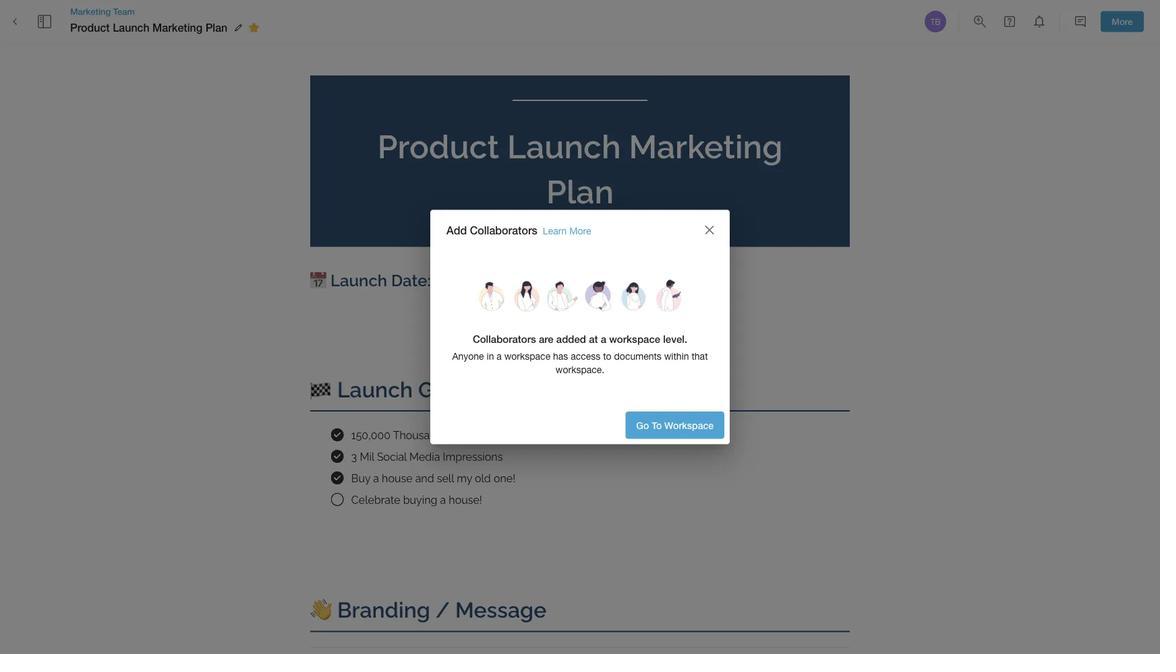 Task type: describe. For each thing, give the bounding box(es) containing it.
150,000 thousand downloads
[[351, 429, 501, 442]]

my
[[457, 473, 472, 485]]

tb button
[[923, 9, 948, 34]]

buying
[[403, 494, 437, 507]]

go to workspace
[[636, 420, 714, 431]]

celebrate buying a house!
[[351, 494, 482, 507]]

a right in at the left bottom of page
[[497, 351, 502, 362]]

thousand
[[393, 429, 443, 442]]

goals
[[418, 377, 476, 403]]

collaborators inside "collaborators are added at a workspace level. anyone in a workspace has access to documents within that workspace."
[[473, 333, 536, 345]]

👋
[[310, 598, 332, 624]]

0 vertical spatial product launch marketing plan
[[70, 21, 227, 34]]

marketing team
[[70, 6, 135, 16]]

one!
[[494, 473, 515, 485]]

workspace
[[664, 420, 714, 431]]

remove favorite image
[[246, 20, 262, 36]]

house!
[[449, 494, 482, 507]]

old
[[475, 473, 491, 485]]

in
[[487, 351, 494, 362]]

and
[[415, 473, 434, 485]]

add
[[447, 224, 467, 237]]

are
[[539, 333, 554, 345]]

0 horizontal spatial plan
[[205, 21, 227, 34]]

add collaborators learn more
[[447, 224, 591, 237]]

go
[[636, 420, 649, 431]]

📅 launch date: jan 1, 2022
[[310, 271, 517, 290]]

buy
[[351, 473, 370, 485]]

150,000
[[351, 429, 391, 442]]

at
[[589, 333, 598, 345]]

learn
[[543, 225, 567, 236]]

buy a house and sell my old one!
[[351, 473, 515, 485]]

plan inside product launch marketing plan
[[546, 173, 614, 211]]

to
[[652, 420, 662, 431]]

3
[[351, 451, 357, 464]]

go to workspace button
[[626, 412, 724, 439]]

a right at
[[601, 333, 606, 345]]

marketing team link
[[70, 5, 264, 18]]

jan
[[434, 271, 461, 290]]

launch inside product launch marketing plan
[[507, 128, 621, 166]]

0 horizontal spatial product
[[70, 21, 110, 34]]

has
[[553, 351, 568, 362]]

impressions
[[443, 451, 503, 464]]

level.
[[663, 333, 687, 345]]

learn more link
[[543, 225, 591, 236]]

social
[[377, 451, 407, 464]]

celebrate
[[351, 494, 400, 507]]



Task type: vqa. For each thing, say whether or not it's contained in the screenshot.
150,000
yes



Task type: locate. For each thing, give the bounding box(es) containing it.
collaborators
[[470, 224, 538, 237], [473, 333, 536, 345]]

0 vertical spatial collaborators
[[470, 224, 538, 237]]

1 horizontal spatial product
[[378, 128, 499, 166]]

product launch marketing plan down marketing team link
[[70, 21, 227, 34]]

0 vertical spatial more
[[1112, 16, 1133, 27]]

1 vertical spatial collaborators
[[473, 333, 536, 345]]

📅
[[310, 271, 326, 290]]

more inside add collaborators learn more
[[569, 225, 591, 236]]

message
[[455, 598, 546, 624]]

1 vertical spatial marketing
[[153, 21, 203, 34]]

to
[[603, 351, 612, 362]]

workspace up documents
[[609, 333, 660, 345]]

documents
[[614, 351, 662, 362]]

marketing inside product launch marketing plan
[[629, 128, 783, 166]]

🏁 launch goals
[[310, 377, 476, 403]]

that
[[692, 351, 708, 362]]

team
[[113, 6, 135, 16]]

1 horizontal spatial more
[[1112, 16, 1133, 27]]

0 horizontal spatial product launch marketing plan
[[70, 21, 227, 34]]

1 horizontal spatial plan
[[546, 173, 614, 211]]

0 horizontal spatial marketing
[[70, 6, 111, 16]]

plan left remove favorite image
[[205, 21, 227, 34]]

plan
[[205, 21, 227, 34], [546, 173, 614, 211]]

2022
[[480, 271, 517, 290]]

3 mil social media impressions
[[351, 451, 503, 464]]

branding
[[337, 598, 430, 624]]

marketing
[[70, 6, 111, 16], [153, 21, 203, 34], [629, 128, 783, 166]]

tb
[[930, 17, 941, 26]]

1 vertical spatial plan
[[546, 173, 614, 211]]

👋 branding / message
[[310, 598, 546, 624]]

1,
[[465, 271, 476, 290]]

add collaborators dialog
[[430, 210, 730, 445]]

product launch marketing plan up learn more link
[[378, 128, 791, 211]]

mil
[[360, 451, 374, 464]]

within
[[664, 351, 689, 362]]

launch
[[113, 21, 150, 34], [507, 128, 621, 166], [330, 271, 387, 290], [337, 377, 413, 403]]

1 vertical spatial more
[[569, 225, 591, 236]]

1 horizontal spatial marketing
[[153, 21, 203, 34]]

plan up learn more link
[[546, 173, 614, 211]]

more inside button
[[1112, 16, 1133, 27]]

1 vertical spatial workspace
[[504, 351, 551, 362]]

media
[[409, 451, 440, 464]]

workspace
[[609, 333, 660, 345], [504, 351, 551, 362]]

a down sell on the bottom left of page
[[440, 494, 446, 507]]

2 vertical spatial marketing
[[629, 128, 783, 166]]

0 vertical spatial plan
[[205, 21, 227, 34]]

0 horizontal spatial workspace
[[504, 351, 551, 362]]

more
[[1112, 16, 1133, 27], [569, 225, 591, 236]]

workspace down the are
[[504, 351, 551, 362]]

sell
[[437, 473, 454, 485]]

workspace.
[[556, 364, 604, 375]]

access
[[571, 351, 601, 362]]

a
[[601, 333, 606, 345], [497, 351, 502, 362], [373, 473, 379, 485], [440, 494, 446, 507]]

downloads
[[446, 429, 501, 442]]

collaborators are added at a workspace level. anyone in a workspace has access to documents within that workspace.
[[452, 333, 708, 375]]

more button
[[1101, 11, 1144, 32]]

product inside product launch marketing plan
[[378, 128, 499, 166]]

0 horizontal spatial more
[[569, 225, 591, 236]]

house
[[382, 473, 413, 485]]

date:
[[391, 271, 431, 290]]

1 horizontal spatial workspace
[[609, 333, 660, 345]]

a right 'buy'
[[373, 473, 379, 485]]

/
[[436, 598, 450, 624]]

0 vertical spatial product
[[70, 21, 110, 34]]

collaborators right add
[[470, 224, 538, 237]]

1 vertical spatial product
[[378, 128, 499, 166]]

anyone
[[452, 351, 484, 362]]

1 vertical spatial product launch marketing plan
[[378, 128, 791, 211]]

1 horizontal spatial product launch marketing plan
[[378, 128, 791, 211]]

added
[[556, 333, 586, 345]]

2 horizontal spatial marketing
[[629, 128, 783, 166]]

0 vertical spatial workspace
[[609, 333, 660, 345]]

collaborators up in at the left bottom of page
[[473, 333, 536, 345]]

0 vertical spatial marketing
[[70, 6, 111, 16]]

product launch marketing plan
[[70, 21, 227, 34], [378, 128, 791, 211]]

🏁
[[310, 377, 332, 403]]

product
[[70, 21, 110, 34], [378, 128, 499, 166]]



